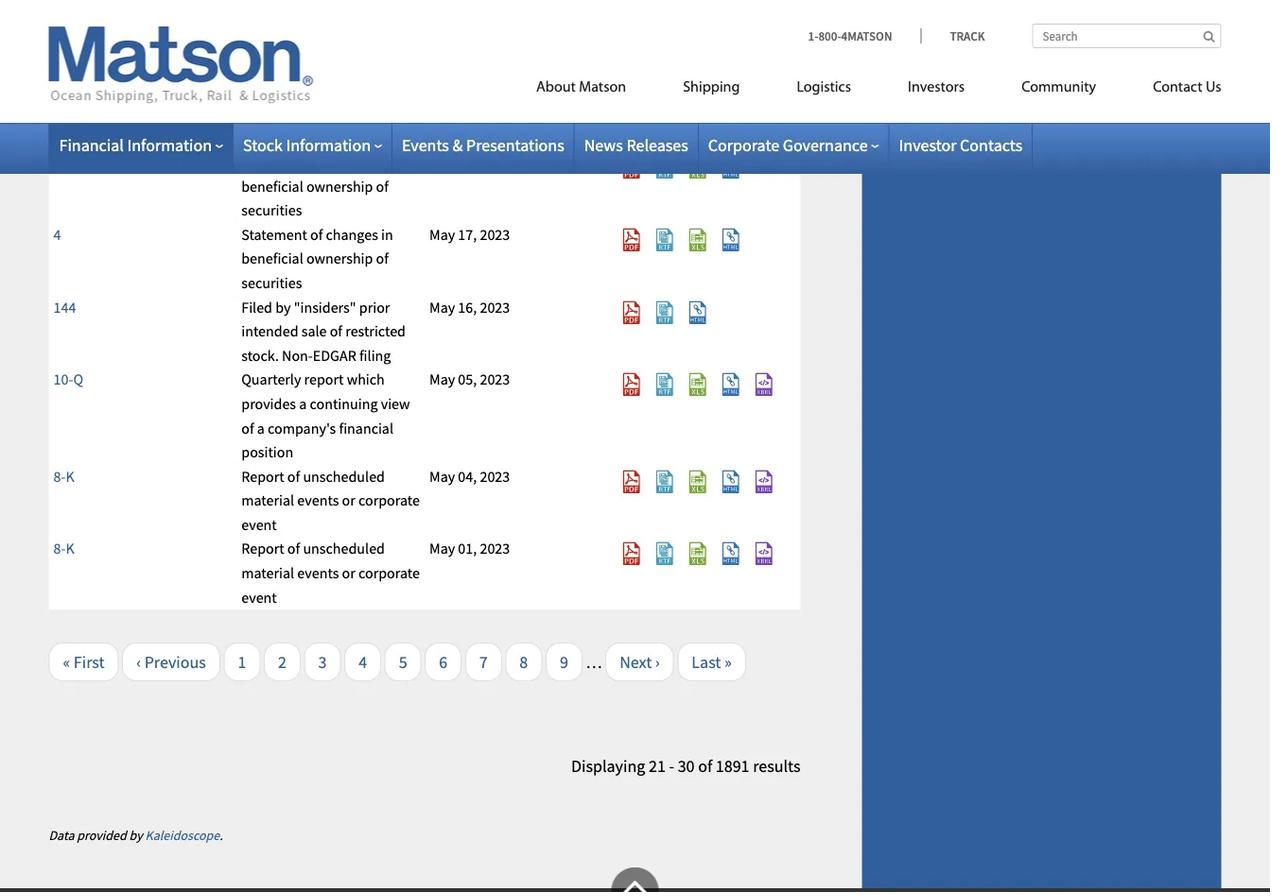 Task type: locate. For each thing, give the bounding box(es) containing it.
1 vertical spatial changes
[[326, 152, 378, 171]]

filed
[[241, 7, 272, 26], [241, 298, 272, 317]]

2 information from the left
[[286, 134, 371, 156]]

17,
[[458, 225, 477, 244]]

stock.
[[241, 56, 279, 75], [241, 346, 279, 365]]

1 vertical spatial 144
[[53, 298, 76, 317]]

report of unscheduled material events or corporate event
[[241, 467, 420, 535], [241, 540, 420, 607]]

7 link
[[465, 643, 502, 682]]

3 statement of changes in beneficial ownership of securities from the top
[[241, 225, 393, 292]]

1 report of unscheduled material events or corporate event from the top
[[241, 467, 420, 535]]

2 restricted from the top
[[345, 322, 406, 341]]

2 edgar from the top
[[313, 346, 356, 365]]

corporate down financial
[[358, 491, 420, 510]]

2 filed by "insiders" prior intended sale of restricted stock. non-edgar filing from the top
[[241, 298, 406, 365]]

2023 for may 05, 2023
[[480, 370, 510, 389]]

0 vertical spatial events
[[297, 491, 339, 510]]

1 144 from the top
[[53, 7, 76, 26]]

0 vertical spatial corporate
[[358, 491, 420, 510]]

800-
[[818, 28, 841, 44]]

1 vertical spatial 8-k
[[53, 540, 74, 559]]

2 link
[[264, 643, 301, 682]]

1 horizontal spatial information
[[286, 134, 371, 156]]

2 stock. from the top
[[241, 346, 279, 365]]

news releases
[[584, 134, 688, 156]]

report of unscheduled material events or corporate event down company's
[[241, 467, 420, 535]]

0 vertical spatial non-
[[282, 56, 313, 75]]

6 may from the top
[[429, 540, 455, 559]]

2 filed from the top
[[241, 298, 272, 317]]

0 vertical spatial material
[[241, 491, 294, 510]]

2 2023 from the top
[[480, 225, 510, 244]]

0 vertical spatial prior
[[359, 7, 390, 26]]

3 securities from the top
[[241, 274, 302, 292]]

1 information from the left
[[127, 134, 212, 156]]

0 vertical spatial statement of changes in beneficial ownership of securities
[[241, 80, 393, 147]]

2 report from the top
[[241, 540, 284, 559]]

1 k from the top
[[66, 467, 74, 486]]

1 material from the top
[[241, 491, 294, 510]]

of inside 'quarterly report which provides a continuing view of a company's financial position'
[[241, 419, 254, 438]]

governance
[[783, 134, 868, 156]]

2 report of unscheduled material events or corporate event from the top
[[241, 540, 420, 607]]

last »
[[692, 652, 732, 673]]

0 vertical spatial filed by "insiders" prior intended sale of restricted stock. non-edgar filing
[[241, 7, 406, 75]]

material down position
[[241, 491, 294, 510]]

1 "insiders" from the top
[[294, 7, 356, 26]]

1 event from the top
[[241, 516, 277, 535]]

or for may 01, 2023
[[342, 564, 355, 583]]

1 vertical spatial unscheduled
[[303, 540, 385, 559]]

event down position
[[241, 516, 277, 535]]

1 2023 from the top
[[480, 152, 510, 171]]

0 vertical spatial by
[[275, 7, 291, 26]]

in left 17,
[[381, 225, 393, 244]]

2 sale from the top
[[301, 322, 327, 341]]

1 filing from the top
[[359, 56, 391, 75]]

events down company's
[[297, 491, 339, 510]]

8-k
[[53, 467, 74, 486], [53, 540, 74, 559]]

None search field
[[1032, 24, 1222, 48]]

1 vertical spatial sale
[[301, 322, 327, 341]]

4 2023 from the top
[[480, 370, 510, 389]]

provided
[[77, 827, 127, 844]]

news
[[584, 134, 623, 156]]

filing for 1st 144 link from the bottom
[[359, 346, 391, 365]]

‹
[[136, 652, 141, 673]]

2 vertical spatial beneficial
[[241, 249, 303, 268]]

1 filed from the top
[[241, 7, 272, 26]]

0 vertical spatial 144 link
[[53, 7, 76, 26]]

0 vertical spatial stock.
[[241, 56, 279, 75]]

2 statement from the top
[[241, 152, 307, 171]]

0 vertical spatial restricted
[[345, 31, 406, 50]]

a up position
[[257, 419, 265, 438]]

1 vertical spatial filing
[[359, 346, 391, 365]]

1 edgar from the top
[[313, 56, 356, 75]]

1 vertical spatial statement of changes in beneficial ownership of securities
[[241, 152, 393, 220]]

1 non- from the top
[[282, 56, 313, 75]]

investor
[[899, 134, 957, 156]]

2 vertical spatial in
[[381, 225, 393, 244]]

2 8- from the top
[[53, 540, 66, 559]]

1-800-4matson link
[[808, 28, 921, 44]]

6 2023 from the top
[[480, 540, 510, 559]]

events up 3
[[297, 564, 339, 583]]

2 event from the top
[[241, 588, 277, 607]]

events
[[297, 491, 339, 510], [297, 564, 339, 583]]

investor contacts link
[[899, 134, 1023, 156]]

financial information
[[59, 134, 212, 156]]

3 in from the top
[[381, 225, 393, 244]]

4matson
[[841, 28, 892, 44]]

9 link
[[546, 643, 582, 682]]

0 vertical spatial changes
[[326, 80, 378, 99]]

3 statement from the top
[[241, 225, 307, 244]]

1 horizontal spatial a
[[299, 395, 307, 413]]

in
[[381, 80, 393, 99], [381, 152, 393, 171], [381, 225, 393, 244]]

filed by "insiders" prior intended sale of restricted stock. non-edgar filing for first 144 link from the top
[[241, 7, 406, 75]]

3 ownership from the top
[[306, 249, 373, 268]]

1 vertical spatial edgar
[[313, 346, 356, 365]]

2 144 from the top
[[53, 298, 76, 317]]

filing for first 144 link from the top
[[359, 56, 391, 75]]

2023 right 04,
[[480, 467, 510, 486]]

6 link
[[425, 643, 462, 682]]

2023 for may 31, 2023
[[480, 152, 510, 171]]

1 may from the top
[[429, 152, 455, 171]]

information right financial
[[127, 134, 212, 156]]

contact us
[[1153, 80, 1222, 95]]

0 vertical spatial intended
[[241, 31, 298, 50]]

5 2023 from the top
[[480, 467, 510, 486]]

1 vertical spatial intended
[[241, 322, 298, 341]]

non- up stock information
[[282, 56, 313, 75]]

sale for 1st 144 link from the bottom
[[301, 322, 327, 341]]

data
[[49, 827, 74, 844]]

0 vertical spatial sale
[[301, 31, 327, 50]]

1 corporate from the top
[[358, 491, 420, 510]]

stock. up the stock on the left top of page
[[241, 56, 279, 75]]

0 vertical spatial unscheduled
[[303, 467, 385, 486]]

2 may from the top
[[429, 225, 455, 244]]

8
[[520, 652, 528, 673]]

stock. up quarterly
[[241, 346, 279, 365]]

1 vertical spatial prior
[[359, 298, 390, 317]]

0 vertical spatial report
[[241, 467, 284, 486]]

1 intended from the top
[[241, 31, 298, 50]]

1 prior from the top
[[359, 7, 390, 26]]

2 8-k link from the top
[[53, 540, 74, 559]]

2 144 link from the top
[[53, 298, 76, 317]]

beneficial
[[241, 104, 303, 123], [241, 177, 303, 196], [241, 249, 303, 268]]

2 in from the top
[[381, 152, 393, 171]]

3
[[318, 652, 327, 673]]

144 link
[[53, 7, 76, 26], [53, 298, 76, 317]]

0 vertical spatial "insiders"
[[294, 7, 356, 26]]

3 2023 from the top
[[480, 298, 510, 317]]

1 vertical spatial restricted
[[345, 322, 406, 341]]

1 8-k link from the top
[[53, 467, 74, 486]]

0 vertical spatial edgar
[[313, 56, 356, 75]]

event
[[241, 516, 277, 535], [241, 588, 277, 607]]

0 vertical spatial event
[[241, 516, 277, 535]]

1 unscheduled from the top
[[303, 467, 385, 486]]

0 vertical spatial filed
[[241, 7, 272, 26]]

2 vertical spatial ownership
[[306, 249, 373, 268]]

0 vertical spatial ownership
[[306, 104, 373, 123]]

corporate governance link
[[708, 134, 879, 156]]

1 vertical spatial stock.
[[241, 346, 279, 365]]

non- for 1st 144 link from the bottom
[[282, 346, 313, 365]]

filed by "insiders" prior intended sale of restricted stock. non-edgar filing
[[241, 7, 406, 75], [241, 298, 406, 365]]

quarterly
[[241, 370, 301, 389]]

2 "insiders" from the top
[[294, 298, 356, 317]]

2 material from the top
[[241, 564, 294, 583]]

1 8- from the top
[[53, 467, 66, 486]]

may left 16,
[[429, 298, 455, 317]]

1 vertical spatial beneficial
[[241, 177, 303, 196]]

0 vertical spatial k
[[66, 467, 74, 486]]

information right the stock on the left top of page
[[286, 134, 371, 156]]

1 sale from the top
[[301, 31, 327, 50]]

3 may from the top
[[429, 298, 455, 317]]

statement of changes in beneficial ownership of securities for may 17, 2023
[[241, 225, 393, 292]]

1 restricted from the top
[[345, 31, 406, 50]]

4 may from the top
[[429, 370, 455, 389]]

1 vertical spatial 8-
[[53, 540, 66, 559]]

1 report from the top
[[241, 467, 284, 486]]

changes for may 31, 2023
[[326, 152, 378, 171]]

1 vertical spatial 144 link
[[53, 298, 76, 317]]

investors
[[908, 80, 965, 95]]

1 vertical spatial securities
[[241, 201, 302, 220]]

information
[[127, 134, 212, 156], [286, 134, 371, 156]]

event for may 04, 2023
[[241, 516, 277, 535]]

2 vertical spatial changes
[[326, 225, 378, 244]]

1 vertical spatial event
[[241, 588, 277, 607]]

1 vertical spatial statement
[[241, 152, 307, 171]]

0 vertical spatial 8-k link
[[53, 467, 74, 486]]

non- up quarterly
[[282, 346, 313, 365]]

material up 2
[[241, 564, 294, 583]]

0 vertical spatial statement
[[241, 80, 307, 99]]

2023 for may 01, 2023
[[480, 540, 510, 559]]

1 144 link from the top
[[53, 7, 76, 26]]

2 corporate from the top
[[358, 564, 420, 583]]

quarterly report which provides a continuing view of a company's financial position
[[241, 370, 410, 462]]

q
[[73, 370, 83, 389]]

filed up quarterly
[[241, 298, 272, 317]]

corporate governance
[[708, 134, 868, 156]]

3 changes from the top
[[326, 225, 378, 244]]

2 vertical spatial securities
[[241, 274, 302, 292]]

8-k link for may 01, 2023
[[53, 540, 74, 559]]

2023 right 05,
[[480, 370, 510, 389]]

2 statement of changes in beneficial ownership of securities from the top
[[241, 152, 393, 220]]

30
[[678, 756, 695, 777]]

1 events from the top
[[297, 491, 339, 510]]

may left 17,
[[429, 225, 455, 244]]

1 vertical spatial non-
[[282, 346, 313, 365]]

0 vertical spatial filing
[[359, 56, 391, 75]]

2 non- from the top
[[282, 346, 313, 365]]

1891
[[716, 756, 750, 777]]

sale
[[301, 31, 327, 50], [301, 322, 327, 341]]

2 vertical spatial statement of changes in beneficial ownership of securities
[[241, 225, 393, 292]]

community link
[[993, 70, 1125, 109]]

in for may 17, 2023
[[381, 225, 393, 244]]

may for may 04, 2023
[[429, 467, 455, 486]]

a up company's
[[299, 395, 307, 413]]

track link
[[921, 28, 985, 44]]

8-k for may 04, 2023
[[53, 467, 74, 486]]

1 ownership from the top
[[306, 104, 373, 123]]

0 vertical spatial 8-
[[53, 467, 66, 486]]

2 intended from the top
[[241, 322, 298, 341]]

8-
[[53, 467, 66, 486], [53, 540, 66, 559]]

1
[[238, 652, 246, 673]]

8-k for may 01, 2023
[[53, 540, 74, 559]]

2 ownership from the top
[[306, 177, 373, 196]]

which
[[347, 370, 385, 389]]

16,
[[458, 298, 477, 317]]

1 vertical spatial ownership
[[306, 177, 373, 196]]

statement for may 31, 2023
[[241, 152, 307, 171]]

company's
[[268, 419, 336, 438]]

may left 01,
[[429, 540, 455, 559]]

2 securities from the top
[[241, 201, 302, 220]]

k for may 04, 2023
[[66, 467, 74, 486]]

2023 right 01,
[[480, 540, 510, 559]]

edgar up the 'stock information' link
[[313, 56, 356, 75]]

2023 right 17,
[[480, 225, 510, 244]]

4
[[53, 80, 61, 99], [53, 152, 61, 171], [53, 225, 61, 244], [359, 652, 367, 673]]

may 04, 2023
[[429, 467, 510, 486]]

1 vertical spatial in
[[381, 152, 393, 171]]

kaleidoscope
[[145, 827, 220, 844]]

1 or from the top
[[342, 491, 355, 510]]

2023 right 16,
[[480, 298, 510, 317]]

next › link
[[605, 643, 674, 682]]

1 vertical spatial material
[[241, 564, 294, 583]]

information for financial information
[[127, 134, 212, 156]]

stock information
[[243, 134, 371, 156]]

changes
[[326, 80, 378, 99], [326, 152, 378, 171], [326, 225, 378, 244]]

1 vertical spatial "insiders"
[[294, 298, 356, 317]]

1 vertical spatial filed
[[241, 298, 272, 317]]

statement of changes in beneficial ownership of securities
[[241, 80, 393, 147], [241, 152, 393, 220], [241, 225, 393, 292]]

corporate up 5
[[358, 564, 420, 583]]

edgar up "report" at the top
[[313, 346, 356, 365]]

0 horizontal spatial a
[[257, 419, 265, 438]]

or for may 04, 2023
[[342, 491, 355, 510]]

changes for may 17, 2023
[[326, 225, 378, 244]]

"insiders" for 1st 144 link from the bottom
[[294, 298, 356, 317]]

presentations
[[466, 134, 564, 156]]

1 vertical spatial by
[[275, 298, 291, 317]]

1 vertical spatial k
[[66, 540, 74, 559]]

1 vertical spatial or
[[342, 564, 355, 583]]

contact us link
[[1125, 70, 1222, 109]]

about
[[536, 80, 576, 95]]

0 vertical spatial in
[[381, 80, 393, 99]]

in up the 'stock information' link
[[381, 80, 393, 99]]

filed up matson 'image'
[[241, 7, 272, 26]]

2 prior from the top
[[359, 298, 390, 317]]

1 filed by "insiders" prior intended sale of restricted stock. non-edgar filing from the top
[[241, 7, 406, 75]]

2 unscheduled from the top
[[303, 540, 385, 559]]

matson image
[[49, 26, 314, 104]]

0 horizontal spatial information
[[127, 134, 212, 156]]

stock. for 1st 144 link from the bottom
[[241, 346, 279, 365]]

0 vertical spatial 8-k
[[53, 467, 74, 486]]

2 or from the top
[[342, 564, 355, 583]]

1 8-k from the top
[[53, 467, 74, 486]]

2023
[[480, 152, 510, 171], [480, 225, 510, 244], [480, 298, 510, 317], [480, 370, 510, 389], [480, 467, 510, 486], [480, 540, 510, 559]]

3 beneficial from the top
[[241, 249, 303, 268]]

1 vertical spatial events
[[297, 564, 339, 583]]

edgar for first 144 link from the top
[[313, 56, 356, 75]]

0 vertical spatial securities
[[241, 128, 302, 147]]

1 vertical spatial corporate
[[358, 564, 420, 583]]

report
[[241, 467, 284, 486], [241, 540, 284, 559]]

ownership for may 31, 2023
[[306, 177, 373, 196]]

1 vertical spatial a
[[257, 419, 265, 438]]

2 8-k from the top
[[53, 540, 74, 559]]

2 beneficial from the top
[[241, 177, 303, 196]]

0 vertical spatial beneficial
[[241, 104, 303, 123]]

in left 'events'
[[381, 152, 393, 171]]

1 stock. from the top
[[241, 56, 279, 75]]

prior for first 144 link from the top
[[359, 7, 390, 26]]

2 vertical spatial by
[[129, 827, 143, 844]]

2 changes from the top
[[326, 152, 378, 171]]

1 vertical spatial report of unscheduled material events or corporate event
[[241, 540, 420, 607]]

prior for 1st 144 link from the bottom
[[359, 298, 390, 317]]

material
[[241, 491, 294, 510], [241, 564, 294, 583]]

«
[[63, 652, 70, 673]]

report of unscheduled material events or corporate event up 3
[[241, 540, 420, 607]]

releases
[[627, 134, 688, 156]]

0 vertical spatial a
[[299, 395, 307, 413]]

0 vertical spatial 144
[[53, 7, 76, 26]]

0 vertical spatial or
[[342, 491, 355, 510]]

2 events from the top
[[297, 564, 339, 583]]

0 vertical spatial report of unscheduled material events or corporate event
[[241, 467, 420, 535]]

1 vertical spatial 8-k link
[[53, 540, 74, 559]]

position
[[241, 443, 293, 462]]

may 31, 2023
[[429, 152, 510, 171]]

footer
[[0, 868, 1270, 893]]

1 vertical spatial report
[[241, 540, 284, 559]]

2 filing from the top
[[359, 346, 391, 365]]

edgar
[[313, 56, 356, 75], [313, 346, 356, 365]]

1 vertical spatial filed by "insiders" prior intended sale of restricted stock. non-edgar filing
[[241, 298, 406, 365]]

events for may 04, 2023
[[297, 491, 339, 510]]

5 may from the top
[[429, 467, 455, 486]]

corporate for may 04, 2023
[[358, 491, 420, 510]]

a
[[299, 395, 307, 413], [257, 419, 265, 438]]

may left 05,
[[429, 370, 455, 389]]

2 k from the top
[[66, 540, 74, 559]]

2023 right 31,
[[480, 152, 510, 171]]

may left 04,
[[429, 467, 455, 486]]

may 16, 2023
[[429, 298, 510, 317]]

may for may 17, 2023
[[429, 225, 455, 244]]

may left 31,
[[429, 152, 455, 171]]

2 vertical spatial statement
[[241, 225, 307, 244]]

event up 1 at bottom left
[[241, 588, 277, 607]]

restricted
[[345, 31, 406, 50], [345, 322, 406, 341]]

report for may 01, 2023
[[241, 540, 284, 559]]



Task type: vqa. For each thing, say whether or not it's contained in the screenshot.
May 31, 2023 STATEMENT OF CHANGES IN BENEFICIAL OWNERSHIP OF SECURITIES
yes



Task type: describe. For each thing, give the bounding box(es) containing it.
10-q
[[53, 370, 83, 389]]

filed for first 144 link from the top
[[241, 7, 272, 26]]

2023 for may 17, 2023
[[480, 225, 510, 244]]

‹ previous
[[136, 652, 206, 673]]

financial
[[339, 419, 393, 438]]

event for may 01, 2023
[[241, 588, 277, 607]]

about matson
[[536, 80, 626, 95]]

8- for may 01, 2023
[[53, 540, 66, 559]]

securities for may 17, 2023
[[241, 274, 302, 292]]

track
[[950, 28, 985, 44]]

corporate for may 01, 2023
[[358, 564, 420, 583]]

-
[[669, 756, 674, 777]]

first
[[74, 652, 105, 673]]

may 05, 2023
[[429, 370, 510, 389]]

events
[[402, 134, 449, 156]]

displaying
[[571, 756, 645, 777]]

5
[[399, 652, 407, 673]]

kaleidoscope link
[[145, 827, 220, 844]]

144 for 1st 144 link from the bottom
[[53, 298, 76, 317]]

k for may 01, 2023
[[66, 540, 74, 559]]

top menu navigation
[[451, 70, 1222, 109]]

unscheduled for may 01, 2023
[[303, 540, 385, 559]]

9
[[560, 652, 568, 673]]

edgar for 1st 144 link from the bottom
[[313, 346, 356, 365]]

report of unscheduled material events or corporate event for may 01, 2023
[[241, 540, 420, 607]]

sale for first 144 link from the top
[[301, 31, 327, 50]]

5 link
[[385, 643, 421, 682]]

events for may 01, 2023
[[297, 564, 339, 583]]

beneficial for may 17, 2023
[[241, 249, 303, 268]]

financial information link
[[59, 134, 223, 156]]

1 in from the top
[[381, 80, 393, 99]]

restricted for first 144 link from the top
[[345, 31, 406, 50]]

statement of changes in beneficial ownership of securities for may 31, 2023
[[241, 152, 393, 220]]

7
[[479, 652, 488, 673]]

filed for 1st 144 link from the bottom
[[241, 298, 272, 317]]

1 securities from the top
[[241, 128, 302, 147]]

contact
[[1153, 80, 1203, 95]]

stock
[[243, 134, 283, 156]]

beneficial for may 31, 2023
[[241, 177, 303, 196]]

results
[[753, 756, 801, 777]]

2
[[278, 652, 287, 673]]

matson
[[579, 80, 626, 95]]

intended for 1st 144 link from the bottom
[[241, 322, 298, 341]]

may 17, 2023
[[429, 225, 510, 244]]

›
[[655, 652, 660, 673]]

8- for may 04, 2023
[[53, 467, 66, 486]]

next ›
[[620, 652, 660, 673]]

information for stock information
[[286, 134, 371, 156]]

2023 for may 04, 2023
[[480, 467, 510, 486]]

ownership for may 17, 2023
[[306, 249, 373, 268]]

financial
[[59, 134, 124, 156]]

shipping
[[683, 80, 740, 95]]

10-q link
[[53, 370, 83, 389]]

investor contacts
[[899, 134, 1023, 156]]

next
[[620, 652, 652, 673]]

provides
[[241, 395, 296, 413]]

may for may 31, 2023
[[429, 152, 455, 171]]

material for may 04, 2023
[[241, 491, 294, 510]]

« first link
[[49, 643, 119, 682]]

restricted for 1st 144 link from the bottom
[[345, 322, 406, 341]]

intended for first 144 link from the top
[[241, 31, 298, 50]]

back to top image
[[611, 868, 659, 893]]

displaying 21 - 30 of 1891 results
[[571, 756, 801, 777]]

2023 for may 16, 2023
[[480, 298, 510, 317]]

may for may 01, 2023
[[429, 540, 455, 559]]

Search search field
[[1032, 24, 1222, 48]]

"insiders" for first 144 link from the top
[[294, 7, 356, 26]]

21
[[649, 756, 666, 777]]

1 changes from the top
[[326, 80, 378, 99]]

events & presentations link
[[402, 134, 564, 156]]

last
[[692, 652, 721, 673]]

logistics link
[[768, 70, 880, 109]]

news releases link
[[584, 134, 688, 156]]

material for may 01, 2023
[[241, 564, 294, 583]]

by for first 144 link from the top
[[275, 7, 291, 26]]

data provided by kaleidoscope .
[[49, 827, 223, 844]]

01,
[[458, 540, 477, 559]]

04,
[[458, 467, 477, 486]]

unscheduled for may 04, 2023
[[303, 467, 385, 486]]

about matson link
[[508, 70, 655, 109]]

view
[[381, 395, 410, 413]]

report for may 04, 2023
[[241, 467, 284, 486]]

community
[[1022, 80, 1096, 95]]

1 statement from the top
[[241, 80, 307, 99]]

3 link
[[304, 643, 341, 682]]

&
[[453, 134, 463, 156]]

report of unscheduled material events or corporate event for may 04, 2023
[[241, 467, 420, 535]]

stock. for first 144 link from the top
[[241, 56, 279, 75]]

may for may 16, 2023
[[429, 298, 455, 317]]

search image
[[1203, 30, 1215, 43]]

filed by "insiders" prior intended sale of restricted stock. non-edgar filing for 1st 144 link from the bottom
[[241, 298, 406, 365]]

shipping link
[[655, 70, 768, 109]]

»
[[725, 652, 732, 673]]

…
[[586, 652, 602, 673]]

us
[[1206, 80, 1222, 95]]

may 01, 2023
[[429, 540, 510, 559]]

1 beneficial from the top
[[241, 104, 303, 123]]

by for 1st 144 link from the bottom
[[275, 298, 291, 317]]

05,
[[458, 370, 477, 389]]

events & presentations
[[402, 134, 564, 156]]

corporate
[[708, 134, 780, 156]]

non- for first 144 link from the top
[[282, 56, 313, 75]]

may for may 05, 2023
[[429, 370, 455, 389]]

‹ previous link
[[122, 643, 220, 682]]

statement for may 17, 2023
[[241, 225, 307, 244]]

8-k link for may 04, 2023
[[53, 467, 74, 486]]

1-800-4matson
[[808, 28, 892, 44]]

contacts
[[960, 134, 1023, 156]]

logistics
[[797, 80, 851, 95]]

1 link
[[224, 643, 260, 682]]

securities for may 31, 2023
[[241, 201, 302, 220]]

last » link
[[678, 643, 746, 682]]

stock information link
[[243, 134, 382, 156]]

144 for first 144 link from the top
[[53, 7, 76, 26]]

10-
[[53, 370, 73, 389]]

6
[[439, 652, 448, 673]]

« first
[[63, 652, 105, 673]]

31,
[[458, 152, 477, 171]]

1 statement of changes in beneficial ownership of securities from the top
[[241, 80, 393, 147]]

report
[[304, 370, 344, 389]]

in for may 31, 2023
[[381, 152, 393, 171]]



